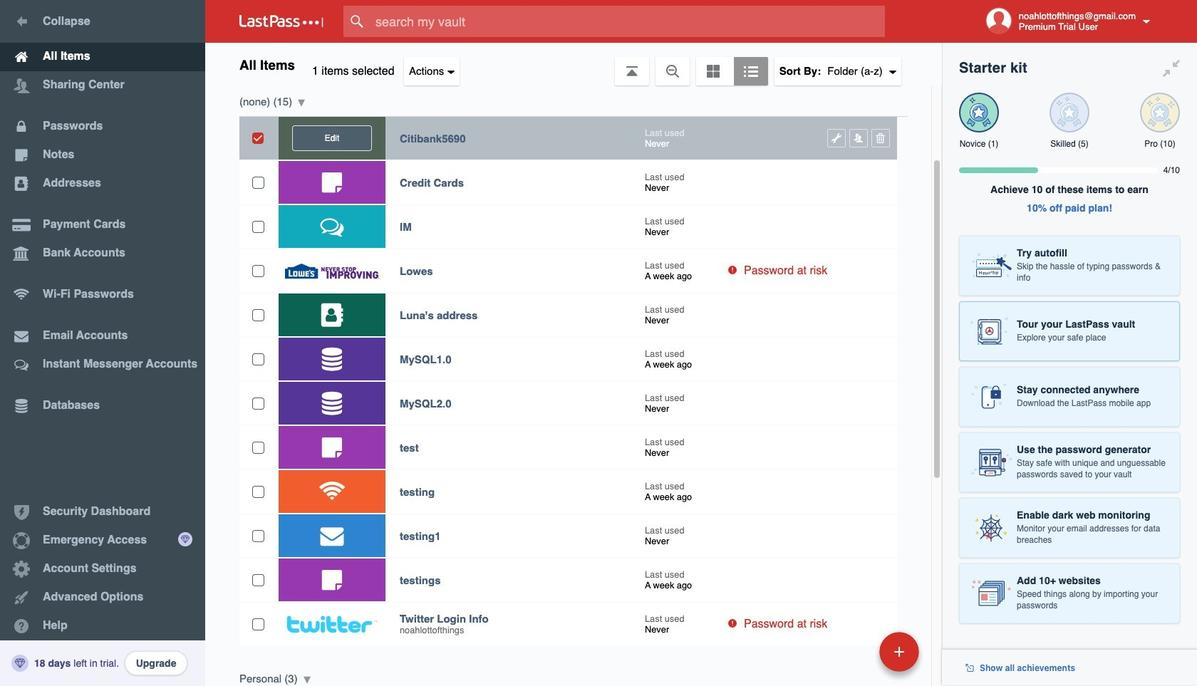 Task type: locate. For each thing, give the bounding box(es) containing it.
main navigation navigation
[[0, 0, 205, 686]]

Search search field
[[344, 6, 913, 37]]

search my vault text field
[[344, 6, 913, 37]]

new item element
[[782, 632, 924, 672]]

lastpass image
[[239, 15, 324, 28]]



Task type: vqa. For each thing, say whether or not it's contained in the screenshot.
Main navigation navigation
yes



Task type: describe. For each thing, give the bounding box(es) containing it.
new item navigation
[[782, 628, 928, 686]]

vault options navigation
[[205, 43, 942, 86]]



